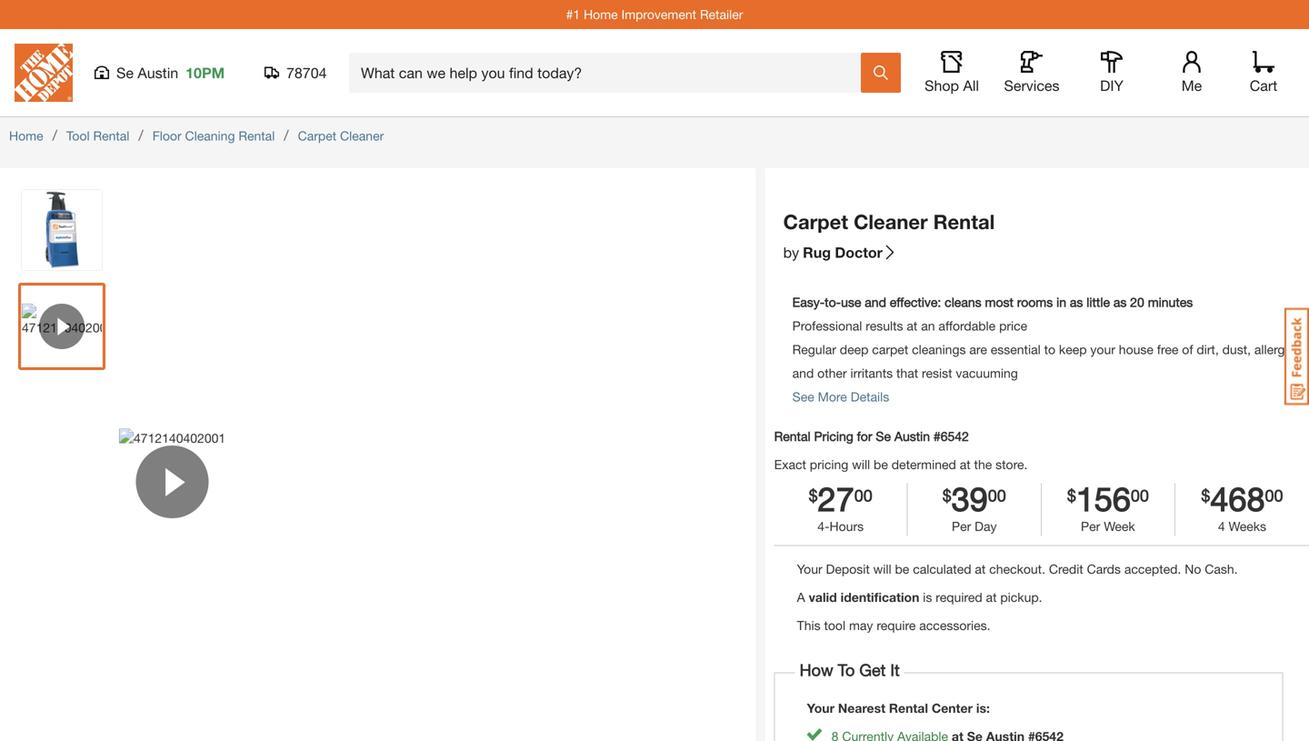 Task type: describe. For each thing, give the bounding box(es) containing it.
floor
[[153, 128, 182, 143]]

deposit
[[826, 562, 870, 577]]

1 vertical spatial austin
[[895, 429, 931, 444]]

see more details link
[[793, 389, 890, 404]]

all
[[964, 77, 980, 94]]

your for your deposit will be calculated at checkout. credit cards accepted. no cash.
[[797, 562, 823, 577]]

a
[[797, 590, 806, 605]]

hours
[[830, 519, 864, 534]]

cleans
[[945, 295, 982, 310]]

carpet for carpet cleaner
[[298, 128, 337, 143]]

39 dollars and 00 cents element containing 00
[[989, 483, 1007, 515]]

in
[[1057, 295, 1067, 310]]

27 dollars and 00 cents element containing 00
[[855, 483, 873, 515]]

1 as from the left
[[1070, 295, 1084, 310]]

20
[[1131, 295, 1145, 310]]

0 vertical spatial austin
[[138, 64, 178, 81]]

at for determined
[[960, 457, 971, 472]]

are
[[970, 342, 988, 357]]

cards
[[1087, 562, 1121, 577]]

#
[[934, 429, 941, 444]]

cleaning
[[185, 128, 235, 143]]

require
[[877, 618, 916, 633]]

39
[[952, 479, 989, 518]]

essential
[[991, 342, 1041, 357]]

at inside easy-to-use and effective: cleans most rooms in as little as 20 minutes professional results at an affordable price regular deep carpet cleanings are essential to keep your house free of dirt, dust, allergens and other irritants that resist vacuuming see more details
[[907, 318, 918, 333]]

78704
[[287, 64, 327, 81]]

cash.
[[1205, 562, 1238, 577]]

week
[[1104, 519, 1136, 534]]

27 dollars and 00 cents element containing $
[[809, 483, 818, 515]]

39 dollars and 00 cents element containing $
[[943, 483, 952, 515]]

improvement
[[622, 7, 697, 22]]

10pm
[[186, 64, 225, 81]]

$ for 156
[[1068, 486, 1077, 505]]

center
[[932, 701, 973, 716]]

deep
[[840, 342, 869, 357]]

rental up exact
[[775, 429, 811, 444]]

little
[[1087, 295, 1111, 310]]

services button
[[1003, 51, 1061, 95]]

per day
[[952, 519, 997, 534]]

$ 156 00
[[1068, 479, 1150, 518]]

shop all
[[925, 77, 980, 94]]

00 for 468
[[1266, 486, 1284, 505]]

will for pricing
[[852, 457, 871, 472]]

irritants
[[851, 366, 893, 381]]

valid
[[809, 590, 837, 605]]

how to get it
[[796, 661, 905, 680]]

your
[[1091, 342, 1116, 357]]

0 vertical spatial se
[[116, 64, 134, 81]]

carpet
[[873, 342, 909, 357]]

pricing
[[810, 457, 849, 472]]

per for 39
[[952, 519, 972, 534]]

$ for 468
[[1202, 486, 1211, 505]]

most
[[986, 295, 1014, 310]]

use
[[841, 295, 862, 310]]

dust,
[[1223, 342, 1252, 357]]

468
[[1211, 479, 1266, 518]]

27
[[818, 479, 855, 518]]

the home depot logo image
[[15, 44, 73, 102]]

regular
[[793, 342, 837, 357]]

store.
[[996, 457, 1028, 472]]

78704 button
[[265, 64, 327, 82]]

more
[[818, 389, 848, 404]]

cleaner for carpet cleaner
[[340, 128, 384, 143]]

effective:
[[890, 295, 942, 310]]

nearest
[[839, 701, 886, 716]]

resist
[[922, 366, 953, 381]]

an
[[922, 318, 936, 333]]

$ 39 00
[[943, 479, 1007, 518]]

home link
[[9, 128, 43, 143]]

your for your nearest rental center is:
[[807, 701, 835, 716]]

4-hours
[[818, 519, 864, 534]]

will for deposit
[[874, 562, 892, 577]]

$ for 27
[[809, 486, 818, 505]]

easy-to-use and effective: cleans most rooms in as little as 20 minutes professional results at an affordable price regular deep carpet cleanings are essential to keep your house free of dirt, dust, allergens and other irritants that resist vacuuming see more details
[[793, 295, 1306, 404]]

cart link
[[1244, 51, 1284, 95]]

rental right tool
[[93, 128, 130, 143]]

rental for floor cleaning rental
[[239, 128, 275, 143]]

$ for 39
[[943, 486, 952, 505]]

your nearest rental center is:
[[807, 701, 990, 716]]

$ 27 00
[[809, 479, 873, 518]]

to
[[1045, 342, 1056, 357]]

may
[[850, 618, 874, 633]]

identification
[[841, 590, 920, 605]]

required
[[936, 590, 983, 605]]

shop all button
[[923, 51, 981, 95]]

156
[[1077, 479, 1131, 518]]

of
[[1183, 342, 1194, 357]]

diy button
[[1083, 51, 1142, 95]]

a valid identification is required at pickup.
[[797, 590, 1043, 605]]

free
[[1158, 342, 1179, 357]]

156 dollars and 00 cents element containing 00
[[1131, 483, 1150, 515]]

floor cleaning rental link
[[153, 128, 275, 143]]

$ 468 00
[[1202, 479, 1284, 518]]

house
[[1120, 342, 1154, 357]]

1 horizontal spatial and
[[865, 295, 887, 310]]

1 horizontal spatial home
[[584, 7, 618, 22]]

credit
[[1050, 562, 1084, 577]]

floor cleaning rental
[[153, 128, 275, 143]]

accepted.
[[1125, 562, 1182, 577]]

me button
[[1163, 51, 1222, 95]]

for
[[857, 429, 873, 444]]

weeks
[[1229, 519, 1267, 534]]



Task type: vqa. For each thing, say whether or not it's contained in the screenshot.
corner to the right
no



Task type: locate. For each thing, give the bounding box(es) containing it.
per for 156
[[1082, 519, 1101, 534]]

1 vertical spatial and
[[793, 366, 814, 381]]

156 dollars and 00 cents element
[[1042, 479, 1175, 518], [1077, 479, 1131, 518], [1068, 483, 1077, 515], [1131, 483, 1150, 515]]

dirt,
[[1197, 342, 1220, 357]]

how
[[800, 661, 834, 680]]

exact
[[775, 457, 807, 472]]

by
[[784, 244, 800, 261]]

00 inside $ 27 00
[[855, 486, 873, 505]]

at for required
[[986, 590, 997, 605]]

no
[[1185, 562, 1202, 577]]

cleaner for carpet cleaner rental
[[854, 210, 928, 234]]

00 inside the $ 156 00
[[1131, 486, 1150, 505]]

affordable
[[939, 318, 996, 333]]

austin left #
[[895, 429, 931, 444]]

0 vertical spatial your
[[797, 562, 823, 577]]

6542
[[941, 429, 969, 444]]

rental
[[93, 128, 130, 143], [239, 128, 275, 143], [934, 210, 995, 234], [775, 429, 811, 444], [890, 701, 929, 716]]

00 inside $ 39 00
[[989, 486, 1007, 505]]

156 dollars and 00 cents element containing $
[[1068, 483, 1077, 515]]

468 dollars and 00 cents element containing $
[[1202, 483, 1211, 515]]

4712140402001 image
[[22, 304, 102, 349], [119, 429, 226, 535]]

easy-
[[793, 295, 825, 310]]

be for determined
[[874, 457, 889, 472]]

1 horizontal spatial 4712140402001 image
[[119, 429, 226, 535]]

1 horizontal spatial will
[[874, 562, 892, 577]]

0 vertical spatial will
[[852, 457, 871, 472]]

0 horizontal spatial and
[[793, 366, 814, 381]]

#1
[[566, 7, 580, 22]]

0 vertical spatial home
[[584, 7, 618, 22]]

27 dollars and 00 cents element
[[775, 479, 908, 518], [818, 479, 855, 518], [809, 483, 818, 515], [855, 483, 873, 515]]

home left tool
[[9, 128, 43, 143]]

be
[[874, 457, 889, 472], [895, 562, 910, 577]]

rooms
[[1018, 295, 1053, 310]]

cleanings
[[912, 342, 966, 357]]

1 vertical spatial your
[[807, 701, 835, 716]]

at left pickup.
[[986, 590, 997, 605]]

1 $ from the left
[[809, 486, 818, 505]]

rental for carpet cleaner rental
[[934, 210, 995, 234]]

00 for 156
[[1131, 486, 1150, 505]]

1 vertical spatial will
[[874, 562, 892, 577]]

as right in
[[1070, 295, 1084, 310]]

2 00 from the left
[[989, 486, 1007, 505]]

0 vertical spatial be
[[874, 457, 889, 472]]

day
[[975, 519, 997, 534]]

se right for
[[876, 429, 891, 444]]

00 for 39
[[989, 486, 1007, 505]]

carpet down the '78704'
[[298, 128, 337, 143]]

1 vertical spatial cleaner
[[854, 210, 928, 234]]

that
[[897, 366, 919, 381]]

0 horizontal spatial 4712140402001 image
[[22, 304, 102, 349]]

carpet
[[298, 128, 337, 143], [784, 210, 849, 234]]

to-
[[825, 295, 841, 310]]

determined
[[892, 457, 957, 472]]

your down how
[[807, 701, 835, 716]]

professional
[[793, 318, 863, 333]]

1 vertical spatial carpet
[[784, 210, 849, 234]]

468 dollars and 00 cents element
[[1176, 479, 1310, 518], [1211, 479, 1266, 518], [1202, 483, 1211, 515], [1266, 483, 1284, 515]]

feedback link image
[[1285, 307, 1310, 406]]

1 horizontal spatial austin
[[895, 429, 931, 444]]

0 horizontal spatial cleaner
[[340, 128, 384, 143]]

4
[[1219, 519, 1226, 534]]

be for calculated
[[895, 562, 910, 577]]

vacuuming
[[956, 366, 1019, 381]]

carpet cleaner
[[298, 128, 384, 143]]

0 horizontal spatial carpet
[[298, 128, 337, 143]]

per week
[[1082, 519, 1136, 534]]

$
[[809, 486, 818, 505], [943, 486, 952, 505], [1068, 486, 1077, 505], [1202, 486, 1211, 505]]

services
[[1005, 77, 1060, 94]]

get
[[860, 661, 886, 680]]

0 horizontal spatial austin
[[138, 64, 178, 81]]

at left the an at the right of page
[[907, 318, 918, 333]]

00 up hours at the right
[[855, 486, 873, 505]]

see
[[793, 389, 815, 404]]

4 $ from the left
[[1202, 486, 1211, 505]]

se
[[116, 64, 134, 81], [876, 429, 891, 444]]

0 horizontal spatial will
[[852, 457, 871, 472]]

00 up weeks
[[1266, 486, 1284, 505]]

at up required
[[975, 562, 986, 577]]

2 $ from the left
[[943, 486, 952, 505]]

$ inside $ 27 00
[[809, 486, 818, 505]]

00 up week
[[1131, 486, 1150, 505]]

1 horizontal spatial se
[[876, 429, 891, 444]]

be up a valid identification is required at pickup.
[[895, 562, 910, 577]]

tool
[[825, 618, 846, 633]]

per
[[952, 519, 972, 534], [1082, 519, 1101, 534]]

be down rental pricing for se austin # 6542
[[874, 457, 889, 472]]

3 00 from the left
[[1131, 486, 1150, 505]]

exact pricing will be determined at the store.
[[775, 457, 1028, 472]]

home right #1
[[584, 7, 618, 22]]

rug doctor
[[803, 244, 883, 261]]

the
[[975, 457, 993, 472]]

What can we help you find today? search field
[[361, 54, 860, 92]]

0 vertical spatial 4712140402001 image
[[22, 304, 102, 349]]

1 00 from the left
[[855, 486, 873, 505]]

tool rental link
[[66, 128, 130, 143]]

carpet cleaner rental
[[784, 210, 995, 234]]

0 horizontal spatial per
[[952, 519, 972, 534]]

doctor
[[835, 244, 883, 261]]

4 weeks
[[1219, 519, 1267, 534]]

carpet up rug
[[784, 210, 849, 234]]

1 horizontal spatial per
[[1082, 519, 1101, 534]]

$ inside the $ 156 00
[[1068, 486, 1077, 505]]

keep
[[1060, 342, 1087, 357]]

to
[[838, 661, 855, 680]]

1 vertical spatial home
[[9, 128, 43, 143]]

austin left 10pm
[[138, 64, 178, 81]]

minutes
[[1149, 295, 1194, 310]]

rental for your nearest rental center is:
[[890, 701, 929, 716]]

details
[[851, 389, 890, 404]]

2 as from the left
[[1114, 295, 1127, 310]]

other
[[818, 366, 847, 381]]

0 horizontal spatial se
[[116, 64, 134, 81]]

and up see
[[793, 366, 814, 381]]

0 vertical spatial and
[[865, 295, 887, 310]]

and right use
[[865, 295, 887, 310]]

rental right cleaning on the top left
[[239, 128, 275, 143]]

$ inside $ 468 00
[[1202, 486, 1211, 505]]

per left day
[[952, 519, 972, 534]]

home
[[584, 7, 618, 22], [9, 128, 43, 143]]

as left 20
[[1114, 295, 1127, 310]]

$ inside $ 39 00
[[943, 486, 952, 505]]

00 inside $ 468 00
[[1266, 486, 1284, 505]]

your up a
[[797, 562, 823, 577]]

calculated
[[913, 562, 972, 577]]

is:
[[977, 701, 990, 716]]

pickup.
[[1001, 590, 1043, 605]]

1 vertical spatial 4712140402001 image
[[119, 429, 226, 535]]

0 vertical spatial carpet
[[298, 128, 337, 143]]

fs cc rc carpetcleaner large 1 a.0 image
[[22, 190, 102, 270]]

1 per from the left
[[952, 519, 972, 534]]

00 up day
[[989, 486, 1007, 505]]

0 horizontal spatial as
[[1070, 295, 1084, 310]]

will up identification
[[874, 562, 892, 577]]

price
[[1000, 318, 1028, 333]]

39 dollars and 00 cents element
[[908, 479, 1041, 518], [952, 479, 989, 518], [943, 483, 952, 515], [989, 483, 1007, 515]]

00 for 27
[[855, 486, 873, 505]]

at left 'the'
[[960, 457, 971, 472]]

allergens
[[1255, 342, 1306, 357]]

cart
[[1250, 77, 1278, 94]]

2 per from the left
[[1082, 519, 1101, 534]]

your deposit will be calculated at checkout. credit cards accepted. no cash.
[[797, 562, 1238, 577]]

4 00 from the left
[[1266, 486, 1284, 505]]

tool rental
[[66, 128, 130, 143]]

1 horizontal spatial as
[[1114, 295, 1127, 310]]

1 horizontal spatial be
[[895, 562, 910, 577]]

se up tool rental link in the left top of the page
[[116, 64, 134, 81]]

this
[[797, 618, 821, 633]]

468 dollars and 00 cents element containing 00
[[1266, 483, 1284, 515]]

rental up cleans
[[934, 210, 995, 234]]

at for calculated
[[975, 562, 986, 577]]

0 horizontal spatial be
[[874, 457, 889, 472]]

rug
[[803, 244, 831, 261]]

1 vertical spatial se
[[876, 429, 891, 444]]

1 horizontal spatial cleaner
[[854, 210, 928, 234]]

se austin 10pm
[[116, 64, 225, 81]]

rental down it
[[890, 701, 929, 716]]

carpet for carpet cleaner rental
[[784, 210, 849, 234]]

1 vertical spatial be
[[895, 562, 910, 577]]

shop
[[925, 77, 960, 94]]

3 $ from the left
[[1068, 486, 1077, 505]]

0 vertical spatial cleaner
[[340, 128, 384, 143]]

rental pricing for se austin # 6542
[[775, 429, 969, 444]]

1 horizontal spatial carpet
[[784, 210, 849, 234]]

accessories.
[[920, 618, 991, 633]]

4-
[[818, 519, 830, 534]]

austin
[[138, 64, 178, 81], [895, 429, 931, 444]]

is
[[924, 590, 933, 605]]

results
[[866, 318, 904, 333]]

per left week
[[1082, 519, 1101, 534]]

it
[[891, 661, 900, 680]]

will down for
[[852, 457, 871, 472]]

0 horizontal spatial home
[[9, 128, 43, 143]]



